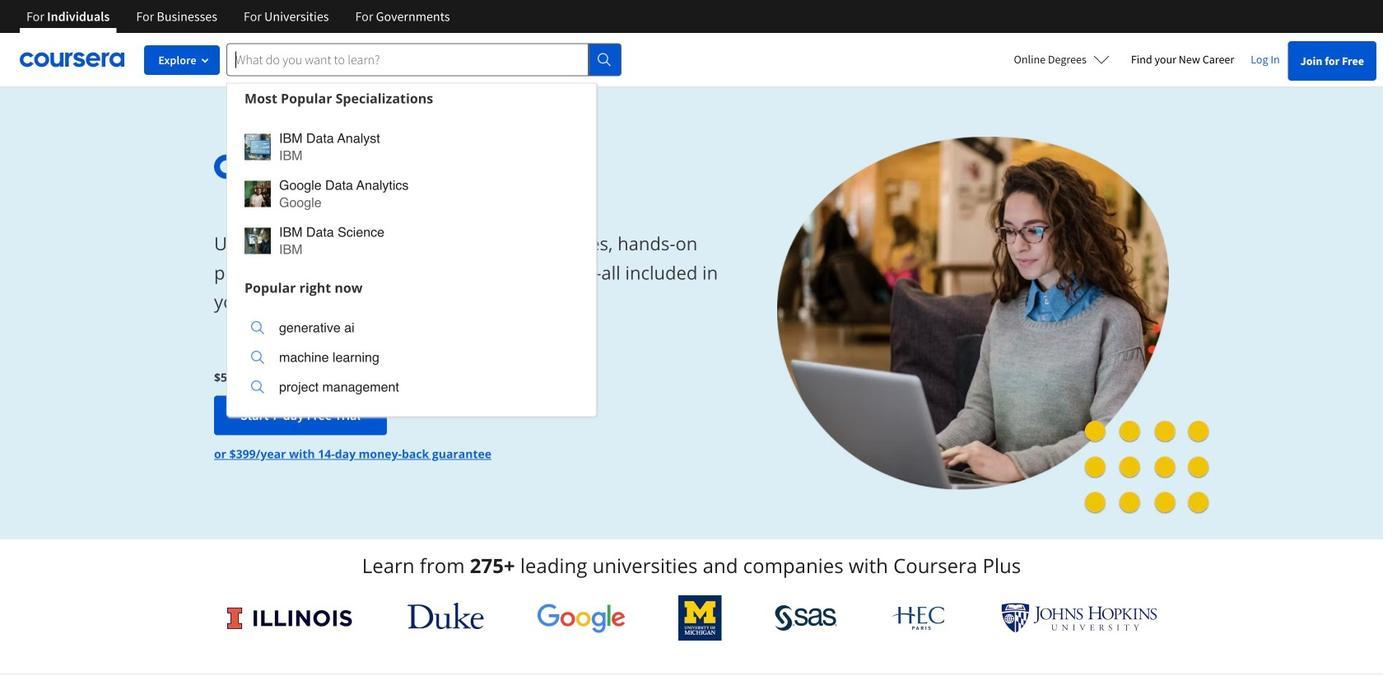 Task type: locate. For each thing, give the bounding box(es) containing it.
None search field
[[226, 43, 622, 417]]

autocomplete results list box
[[226, 83, 597, 417]]

1 vertical spatial list box
[[227, 303, 596, 416]]

hec paris image
[[891, 601, 948, 635]]

list box
[[227, 113, 596, 273], [227, 303, 596, 416]]

google image
[[537, 603, 626, 633]]

suggestion image image
[[245, 134, 271, 160], [245, 181, 271, 207], [245, 228, 271, 254], [251, 321, 264, 334], [251, 351, 264, 364], [251, 380, 264, 394]]

2 list box from the top
[[227, 303, 596, 416]]

banner navigation
[[13, 0, 463, 33]]

duke university image
[[407, 603, 484, 629]]

0 vertical spatial list box
[[227, 113, 596, 273]]

What do you want to learn? text field
[[226, 43, 589, 76]]

coursera image
[[20, 46, 124, 73]]



Task type: vqa. For each thing, say whether or not it's contained in the screenshot.
University of Illinois at Urbana-Champaign image
yes



Task type: describe. For each thing, give the bounding box(es) containing it.
sas image
[[775, 605, 838, 631]]

university of illinois at urbana-champaign image
[[226, 605, 355, 631]]

johns hopkins university image
[[1001, 603, 1158, 633]]

coursera plus image
[[214, 155, 465, 179]]

university of michigan image
[[679, 595, 722, 641]]

1 list box from the top
[[227, 113, 596, 273]]



